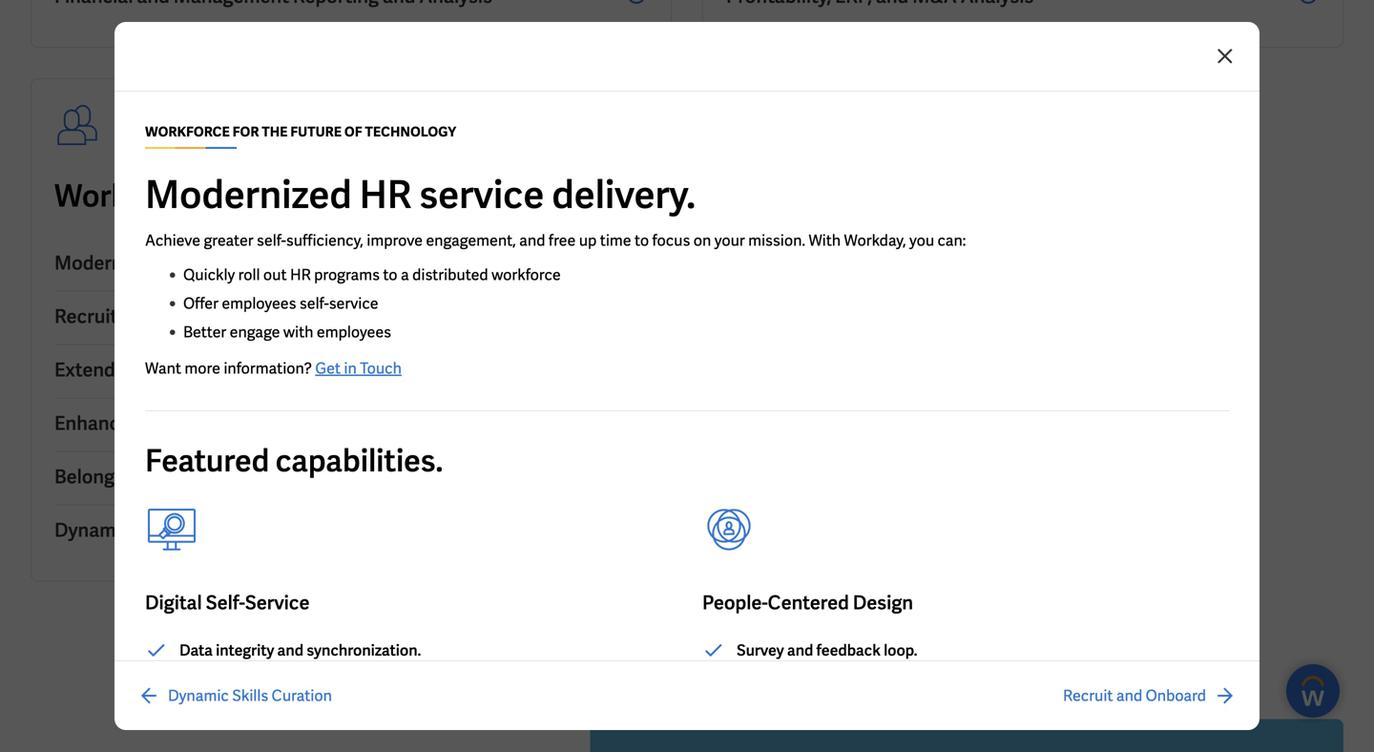 Task type: vqa. For each thing, say whether or not it's contained in the screenshot.
Onboarding
no



Task type: describe. For each thing, give the bounding box(es) containing it.
0 vertical spatial dynamic skills curation
[[54, 518, 261, 543]]

focus
[[653, 231, 691, 251]]

offer
[[183, 294, 219, 314]]

experience
[[234, 411, 330, 436]]

technology
[[365, 123, 456, 140]]

service for self-
[[245, 591, 310, 615]]

dynamic inside modernized hr service delivery. dialog
[[168, 686, 229, 706]]

extended workforce management button
[[54, 345, 648, 399]]

engage
[[230, 322, 280, 342]]

up
[[579, 231, 597, 251]]

for
[[206, 176, 245, 216]]

delivery.
[[552, 170, 696, 220]]

digital
[[145, 591, 202, 615]]

in
[[344, 359, 357, 379]]

greater
[[204, 231, 254, 251]]

can:
[[938, 231, 967, 251]]

hr inside quickly roll out hr programs to a distributed workforce offer employees self-service better engage with employees
[[290, 265, 311, 285]]

self- inside quickly roll out hr programs to a distributed workforce offer employees self-service better engage with employees
[[300, 294, 329, 314]]

want more information? get in touch
[[145, 359, 402, 379]]

out
[[263, 265, 287, 285]]

on
[[694, 231, 712, 251]]

data integrity and synchronization.
[[180, 641, 421, 661]]

belonging
[[54, 465, 141, 489]]

0 horizontal spatial curation
[[185, 518, 261, 543]]

0 vertical spatial dynamic
[[54, 518, 131, 543]]

featured
[[145, 441, 270, 481]]

employee
[[145, 411, 230, 436]]

recruit and onboard button for modernized hr service delivery button
[[54, 292, 648, 345]]

hr for service
[[360, 170, 412, 220]]

free
[[549, 231, 576, 251]]

a
[[401, 265, 409, 285]]

capabilities.
[[276, 441, 443, 481]]

quickly
[[183, 265, 235, 285]]

want
[[145, 359, 181, 379]]

recruit and onboard for recruit and onboard button inside modernized hr service delivery. dialog
[[1064, 686, 1207, 706]]

idc infobrief for tech image
[[591, 719, 1344, 752]]

of
[[345, 123, 362, 140]]

achieve
[[145, 231, 201, 251]]

future
[[290, 123, 342, 140]]

feedback
[[817, 641, 881, 661]]

the
[[262, 123, 288, 140]]

workforce
[[145, 123, 230, 140]]

belonging and diversity
[[54, 465, 259, 489]]

self-
[[206, 591, 245, 615]]

0 horizontal spatial skills
[[135, 518, 181, 543]]

enhanced employee experience button
[[54, 399, 648, 452]]

digital self-service
[[145, 591, 310, 615]]

recruit for modernized hr service delivery button's recruit and onboard button
[[54, 304, 118, 329]]

and inside button
[[145, 465, 178, 489]]

the
[[251, 176, 298, 216]]

survey and feedback loop.
[[737, 641, 918, 661]]

modernized for modernized hr service delivery
[[54, 251, 158, 275]]

onboard for modernized hr service delivery button's recruit and onboard button
[[158, 304, 235, 329]]

future
[[304, 176, 395, 216]]

featured capabilities.
[[145, 441, 443, 481]]

technology
[[435, 176, 594, 216]]

engagement,
[[426, 231, 516, 251]]

integrity
[[216, 641, 274, 661]]

of
[[401, 176, 429, 216]]

0 vertical spatial service
[[419, 170, 545, 220]]

modernized for modernized hr service delivery.
[[145, 170, 352, 220]]

skills inside modernized hr service delivery. dialog
[[232, 686, 269, 706]]

sufficiency,
[[286, 231, 364, 251]]

to inside quickly roll out hr programs to a distributed workforce offer employees self-service better engage with employees
[[383, 265, 398, 285]]



Task type: locate. For each thing, give the bounding box(es) containing it.
recruit for recruit and onboard button inside modernized hr service delivery. dialog
[[1064, 686, 1114, 706]]

recruit and onboard inside modernized hr service delivery. dialog
[[1064, 686, 1207, 706]]

0 horizontal spatial recruit
[[54, 304, 118, 329]]

modernized hr service delivery
[[54, 251, 331, 275]]

employees up engage at the left
[[222, 294, 296, 314]]

to
[[635, 231, 649, 251], [383, 265, 398, 285]]

dynamic skills curation down belonging and diversity
[[54, 518, 261, 543]]

enhanced employee experience
[[54, 411, 330, 436]]

to left a
[[383, 265, 398, 285]]

improve
[[367, 231, 423, 251]]

0 vertical spatial recruit and onboard button
[[54, 292, 648, 345]]

dynamic skills curation
[[54, 518, 261, 543], [168, 686, 332, 706]]

1 horizontal spatial to
[[635, 231, 649, 251]]

dynamic skills curation down integrity
[[168, 686, 332, 706]]

onboard inside modernized hr service delivery. dialog
[[1146, 686, 1207, 706]]

loop.
[[884, 641, 918, 661]]

skills down integrity
[[232, 686, 269, 706]]

curation down data integrity and synchronization.
[[272, 686, 332, 706]]

workforce for the future of technology
[[145, 123, 456, 140]]

information?
[[224, 359, 312, 379]]

0 horizontal spatial employees
[[222, 294, 296, 314]]

1 vertical spatial self-
[[300, 294, 329, 314]]

workforce
[[54, 176, 200, 216], [141, 358, 232, 382]]

1 vertical spatial service
[[329, 294, 379, 314]]

modernized hr service delivery.
[[145, 170, 696, 220]]

onboard
[[158, 304, 235, 329], [1146, 686, 1207, 706]]

your
[[715, 231, 745, 251]]

with
[[283, 322, 314, 342]]

0 vertical spatial curation
[[185, 518, 261, 543]]

with
[[809, 231, 841, 251]]

0 horizontal spatial self-
[[257, 231, 286, 251]]

modernized hr service delivery. dialog
[[0, 0, 1375, 752]]

0 vertical spatial dynamic skills curation button
[[54, 506, 648, 558]]

and
[[520, 231, 546, 251], [122, 304, 154, 329], [145, 465, 178, 489], [277, 641, 304, 661], [788, 641, 814, 661], [1117, 686, 1143, 706]]

dynamic skills curation button down integrity
[[137, 685, 332, 708]]

1 vertical spatial recruit
[[1064, 686, 1114, 706]]

people-
[[703, 591, 768, 615]]

hr inside button
[[162, 251, 188, 275]]

0 vertical spatial onboard
[[158, 304, 235, 329]]

1 vertical spatial recruit and onboard
[[1064, 686, 1207, 706]]

service inside modernized hr service delivery button
[[192, 251, 256, 275]]

extended
[[54, 358, 137, 382]]

0 vertical spatial workforce
[[54, 176, 200, 216]]

0 vertical spatial to
[[635, 231, 649, 251]]

employees up in
[[317, 322, 392, 342]]

service up data integrity and synchronization.
[[245, 591, 310, 615]]

time
[[600, 231, 632, 251]]

survey
[[737, 641, 785, 661]]

0 horizontal spatial to
[[383, 265, 398, 285]]

workforce down better
[[141, 358, 232, 382]]

1 horizontal spatial hr
[[290, 265, 311, 285]]

recruit inside modernized hr service delivery. dialog
[[1064, 686, 1114, 706]]

synchronization.
[[307, 641, 421, 661]]

for
[[233, 123, 259, 140]]

get in touch link
[[315, 359, 402, 379]]

self- up with
[[300, 294, 329, 314]]

delivery
[[260, 251, 331, 275]]

1 vertical spatial recruit and onboard button
[[1064, 685, 1237, 708]]

management
[[235, 358, 351, 382]]

workforce up achieve
[[54, 176, 200, 216]]

roll
[[238, 265, 260, 285]]

touch
[[360, 359, 402, 379]]

more
[[185, 359, 220, 379]]

hr for service
[[162, 251, 188, 275]]

1 vertical spatial dynamic skills curation button
[[137, 685, 332, 708]]

1 horizontal spatial onboard
[[1146, 686, 1207, 706]]

1 vertical spatial skills
[[232, 686, 269, 706]]

recruit and onboard for modernized hr service delivery button's recruit and onboard button
[[54, 304, 235, 329]]

1 horizontal spatial service
[[419, 170, 545, 220]]

1 horizontal spatial recruit and onboard
[[1064, 686, 1207, 706]]

0 vertical spatial service
[[192, 251, 256, 275]]

better
[[183, 322, 227, 342]]

dynamic skills curation inside modernized hr service delivery. dialog
[[168, 686, 332, 706]]

design
[[853, 591, 914, 615]]

service for hr
[[192, 251, 256, 275]]

0 horizontal spatial recruit and onboard
[[54, 304, 235, 329]]

belonging and diversity button
[[54, 452, 648, 506]]

1 horizontal spatial skills
[[232, 686, 269, 706]]

self- up the out
[[257, 231, 286, 251]]

diversity
[[182, 465, 259, 489]]

centered
[[768, 591, 850, 615]]

service
[[192, 251, 256, 275], [245, 591, 310, 615]]

0 horizontal spatial hr
[[162, 251, 188, 275]]

2 horizontal spatial hr
[[360, 170, 412, 220]]

dynamic skills curation button
[[54, 506, 648, 558], [137, 685, 332, 708]]

curation
[[185, 518, 261, 543], [272, 686, 332, 706]]

1 vertical spatial dynamic skills curation
[[168, 686, 332, 706]]

1 horizontal spatial recruit and onboard button
[[1064, 685, 1237, 708]]

0 vertical spatial recruit and onboard
[[54, 304, 235, 329]]

workforce inside 'button'
[[141, 358, 232, 382]]

workday,
[[845, 231, 907, 251]]

0 horizontal spatial service
[[329, 294, 379, 314]]

1 horizontal spatial curation
[[272, 686, 332, 706]]

get
[[315, 359, 341, 379]]

1 vertical spatial dynamic
[[168, 686, 229, 706]]

service down 'programs'
[[329, 294, 379, 314]]

service inside quickly roll out hr programs to a distributed workforce offer employees self-service better engage with employees
[[329, 294, 379, 314]]

modernized hr service delivery button
[[54, 238, 648, 292]]

hr right the out
[[290, 265, 311, 285]]

achieve greater self-sufficiency, improve engagement, and free up time to focus on your mission. with workday, you can:
[[145, 231, 970, 251]]

1 horizontal spatial employees
[[317, 322, 392, 342]]

self-
[[257, 231, 286, 251], [300, 294, 329, 314]]

dynamic
[[54, 518, 131, 543], [168, 686, 229, 706]]

service
[[419, 170, 545, 220], [329, 294, 379, 314]]

1 vertical spatial workforce
[[141, 358, 232, 382]]

0 horizontal spatial dynamic
[[54, 518, 131, 543]]

1 horizontal spatial recruit
[[1064, 686, 1114, 706]]

dynamic down data
[[168, 686, 229, 706]]

dynamic down belonging
[[54, 518, 131, 543]]

distributed
[[413, 265, 489, 285]]

workforce for the future of technology
[[54, 176, 594, 216]]

service inside modernized hr service delivery. dialog
[[245, 591, 310, 615]]

modernized inside button
[[54, 251, 158, 275]]

mission.
[[749, 231, 806, 251]]

0 vertical spatial self-
[[257, 231, 286, 251]]

1 vertical spatial modernized
[[54, 251, 158, 275]]

quickly roll out hr programs to a distributed workforce offer employees self-service better engage with employees
[[183, 265, 561, 342]]

1 vertical spatial to
[[383, 265, 398, 285]]

onboard for recruit and onboard button inside modernized hr service delivery. dialog
[[1146, 686, 1207, 706]]

hr up offer
[[162, 251, 188, 275]]

recruit
[[54, 304, 118, 329], [1064, 686, 1114, 706]]

0 vertical spatial skills
[[135, 518, 181, 543]]

dynamic skills curation button down capabilities.
[[54, 506, 648, 558]]

service up the engagement,
[[419, 170, 545, 220]]

recruit and onboard button
[[54, 292, 648, 345], [1064, 685, 1237, 708]]

0 vertical spatial recruit
[[54, 304, 118, 329]]

0 horizontal spatial onboard
[[158, 304, 235, 329]]

1 horizontal spatial self-
[[300, 294, 329, 314]]

skills
[[135, 518, 181, 543], [232, 686, 269, 706]]

1 vertical spatial employees
[[317, 322, 392, 342]]

workforce
[[492, 265, 561, 285]]

enhanced
[[54, 411, 141, 436]]

recruit and onboard
[[54, 304, 235, 329], [1064, 686, 1207, 706]]

to right time
[[635, 231, 649, 251]]

skills down belonging and diversity
[[135, 518, 181, 543]]

1 horizontal spatial dynamic
[[168, 686, 229, 706]]

you
[[910, 231, 935, 251]]

recruit and onboard button inside modernized hr service delivery. dialog
[[1064, 685, 1237, 708]]

1 vertical spatial onboard
[[1146, 686, 1207, 706]]

0 vertical spatial modernized
[[145, 170, 352, 220]]

hr up improve
[[360, 170, 412, 220]]

curation inside modernized hr service delivery. dialog
[[272, 686, 332, 706]]

service up offer
[[192, 251, 256, 275]]

programs
[[314, 265, 380, 285]]

employees
[[222, 294, 296, 314], [317, 322, 392, 342]]

0 horizontal spatial recruit and onboard button
[[54, 292, 648, 345]]

modernized inside dialog
[[145, 170, 352, 220]]

curation down the diversity
[[185, 518, 261, 543]]

1 vertical spatial service
[[245, 591, 310, 615]]

people-centered design
[[703, 591, 914, 615]]

0 vertical spatial employees
[[222, 294, 296, 314]]

1 vertical spatial curation
[[272, 686, 332, 706]]

extended workforce management
[[54, 358, 351, 382]]

data
[[180, 641, 213, 661]]

recruit and onboard button for the bottom dynamic skills curation button
[[1064, 685, 1237, 708]]



